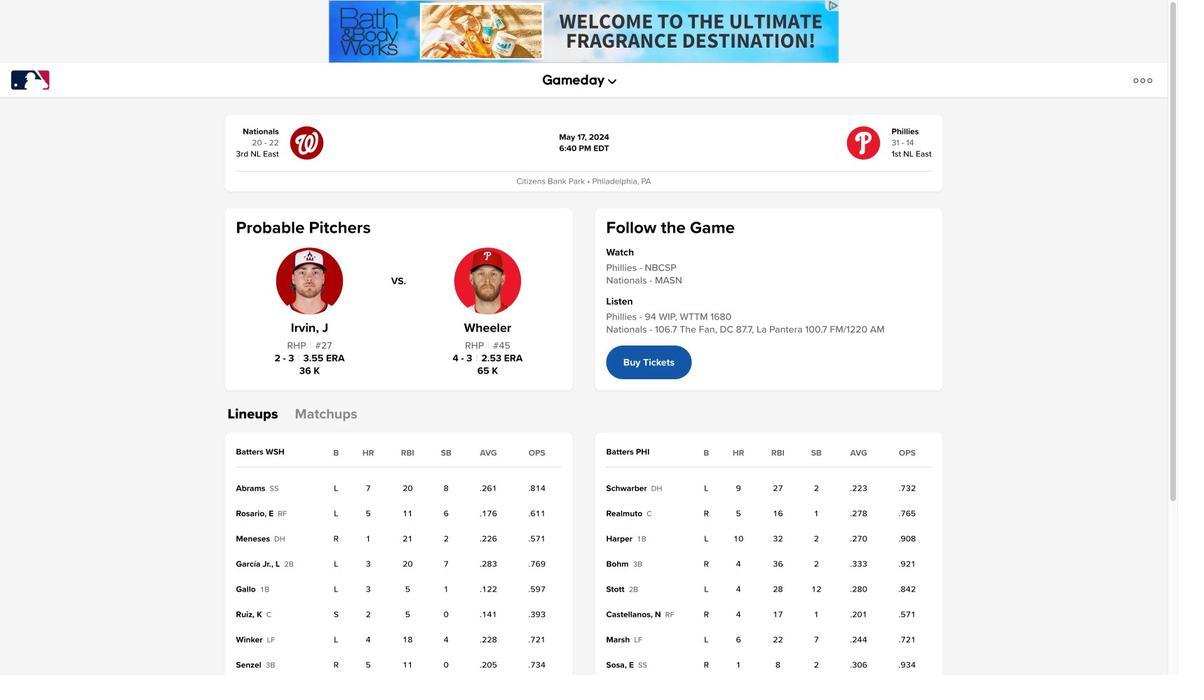 Task type: locate. For each thing, give the bounding box(es) containing it.
gameday image
[[543, 75, 606, 87]]

wheeler image
[[454, 248, 522, 315]]

advertisement element
[[329, 0, 840, 63]]



Task type: describe. For each thing, give the bounding box(es) containing it.
major league baseball image
[[11, 70, 50, 91]]

irvin, j image
[[276, 248, 343, 315]]



Task type: vqa. For each thing, say whether or not it's contained in the screenshot.
'Irvin, J' image in the left of the page
yes



